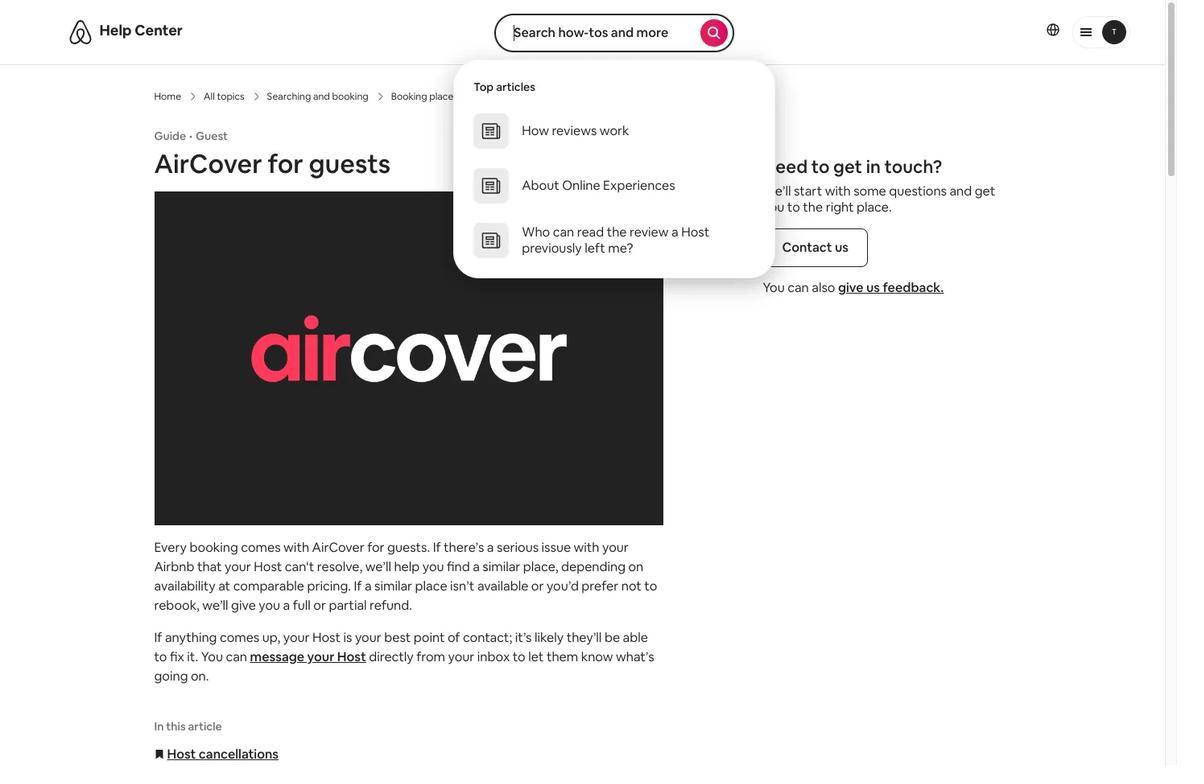 Task type: describe. For each thing, give the bounding box(es) containing it.
of
[[448, 629, 460, 646]]

serious
[[497, 539, 539, 556]]

with inside need to get in touch? we'll start with some questions and get you to the right place.
[[825, 183, 851, 200]]

to inside "every booking comes with aircover for guests. if there's a serious issue with your airbnb that your host can't resolve, we'll help you find a similar place, depending on availability at comparable pricing. if a similar place isn't available or you'd prefer not to rebook, we'll give you a full or partial refund."
[[645, 578, 657, 595]]

feedback.
[[883, 279, 944, 296]]

1 horizontal spatial us
[[867, 279, 880, 296]]

0 horizontal spatial get
[[834, 155, 862, 178]]

all
[[204, 90, 215, 103]]

comparable
[[233, 578, 304, 595]]

there's
[[444, 539, 484, 556]]

some
[[854, 183, 886, 200]]

it's
[[515, 629, 532, 646]]

help
[[99, 21, 132, 39]]

1 horizontal spatial you
[[423, 559, 444, 575]]

your right is
[[355, 629, 382, 646]]

top articles
[[474, 80, 536, 94]]

guide • guest
[[154, 129, 228, 143]]

0 vertical spatial booking
[[332, 90, 369, 103]]

booking places to stay link
[[391, 90, 490, 103]]

from
[[417, 649, 445, 666]]

1 vertical spatial get
[[975, 183, 996, 200]]

booking inside "every booking comes with aircover for guests. if there's a serious issue with your airbnb that your host can't resolve, we'll help you find a similar place, depending on availability at comparable pricing. if a similar place isn't available or you'd prefer not to rebook, we'll give you a full or partial refund."
[[190, 539, 238, 556]]

0 vertical spatial similar
[[483, 559, 521, 575]]

every booking comes with aircover for guests. if there's a serious issue with your airbnb that your host can't resolve, we'll help you find a similar place, depending on availability at comparable pricing. if a similar place isn't available or you'd prefer not to rebook, we'll give you a full or partial refund.
[[154, 539, 657, 614]]

Search how-tos and more search field
[[495, 14, 701, 52]]

the basics link
[[513, 90, 560, 103]]

let
[[528, 649, 544, 666]]

for inside "every booking comes with aircover for guests. if there's a serious issue with your airbnb that your host can't resolve, we'll help you find a similar place, depending on availability at comparable pricing. if a similar place isn't available or you'd prefer not to rebook, we'll give you a full or partial refund."
[[367, 539, 385, 556]]

help center
[[99, 21, 183, 39]]

articles
[[496, 80, 536, 94]]

this
[[166, 720, 186, 734]]

the
[[513, 90, 530, 103]]

message your host
[[250, 649, 366, 666]]

it.
[[187, 649, 198, 666]]

a inside who can read the review a host previously left me?
[[672, 224, 679, 241]]

anything
[[165, 629, 217, 646]]

guide
[[154, 129, 186, 143]]

you can also give us feedback.
[[763, 279, 944, 296]]

basics
[[532, 90, 560, 103]]

in
[[154, 720, 164, 734]]

help center link
[[99, 21, 183, 39]]

them
[[547, 649, 578, 666]]

your up on
[[602, 539, 629, 556]]

what's
[[616, 649, 654, 666]]

online
[[562, 177, 600, 194]]

airbnb homepage image
[[67, 19, 93, 45]]

host inside if anything comes up, your host is your best point of contact; it's likely they'll be able to fix it. you can
[[312, 629, 341, 646]]

issue
[[542, 539, 571, 556]]

if anything comes up, your host is your best point of contact; it's likely they'll be able to fix it. you can
[[154, 629, 648, 666]]

host cancellations
[[167, 746, 279, 763]]

available
[[477, 578, 529, 595]]

find
[[447, 559, 470, 575]]

can for you
[[788, 279, 809, 296]]

top
[[474, 80, 494, 94]]

host cancellations link
[[154, 746, 279, 763]]

can inside if anything comes up, your host is your best point of contact; it's likely they'll be able to fix it. you can
[[226, 649, 247, 666]]

places
[[429, 90, 458, 103]]

host inside "every booking comes with aircover for guests. if there's a serious issue with your airbnb that your host can't resolve, we'll help you find a similar place, depending on availability at comparable pricing. if a similar place isn't available or you'd prefer not to rebook, we'll give you a full or partial refund."
[[254, 559, 282, 575]]

guests
[[309, 147, 391, 180]]

how
[[522, 122, 549, 139]]

all topics link
[[204, 90, 245, 103]]

1 horizontal spatial if
[[354, 578, 362, 595]]

message
[[250, 649, 305, 666]]

searching and booking link
[[267, 90, 369, 103]]

they'll
[[567, 629, 602, 646]]

availability
[[154, 578, 216, 595]]

in
[[866, 155, 881, 178]]

1 horizontal spatial you
[[763, 279, 785, 296]]

to inside if anything comes up, your host is your best point of contact; it's likely they'll be able to fix it. you can
[[154, 649, 167, 666]]

at
[[218, 578, 230, 595]]

2 horizontal spatial if
[[433, 539, 441, 556]]

contact us link
[[763, 229, 868, 267]]

to down need
[[787, 199, 800, 216]]

start
[[794, 183, 822, 200]]

contact;
[[463, 629, 512, 646]]

me?
[[608, 240, 633, 257]]

depending
[[561, 559, 626, 575]]

host down is
[[337, 649, 366, 666]]

fix
[[170, 649, 184, 666]]

inbox
[[477, 649, 510, 666]]

searching
[[267, 90, 311, 103]]

best
[[384, 629, 411, 646]]

booking places to stay
[[391, 90, 490, 103]]

able
[[623, 629, 648, 646]]

home link
[[154, 90, 181, 103]]

all topics
[[204, 90, 245, 103]]

directly
[[369, 649, 414, 666]]

can't
[[285, 559, 314, 575]]

guests.
[[387, 539, 430, 556]]



Task type: vqa. For each thing, say whether or not it's contained in the screenshot.
$19
no



Task type: locate. For each thing, give the bounding box(es) containing it.
if
[[433, 539, 441, 556], [354, 578, 362, 595], [154, 629, 162, 646]]

host
[[681, 224, 710, 241], [254, 559, 282, 575], [312, 629, 341, 646], [337, 649, 366, 666], [167, 746, 196, 763]]

2 vertical spatial can
[[226, 649, 247, 666]]

about
[[522, 177, 560, 194]]

0 horizontal spatial similar
[[375, 578, 412, 595]]

stay
[[472, 90, 490, 103]]

give us feedback. link
[[838, 279, 944, 296]]

and
[[313, 90, 330, 103], [950, 183, 972, 200]]

0 vertical spatial for
[[268, 147, 303, 180]]

you left start at the top right
[[763, 199, 785, 216]]

0 horizontal spatial can
[[226, 649, 247, 666]]

know
[[581, 649, 613, 666]]

touch?
[[885, 155, 942, 178]]

0 horizontal spatial if
[[154, 629, 162, 646]]

booking left booking
[[332, 90, 369, 103]]

you
[[763, 279, 785, 296], [201, 649, 223, 666]]

if inside if anything comes up, your host is your best point of contact; it's likely they'll be able to fix it. you can
[[154, 629, 162, 646]]

to left fix
[[154, 649, 167, 666]]

searching and booking
[[267, 90, 369, 103]]

a up partial
[[365, 578, 372, 595]]

similar up refund.
[[375, 578, 412, 595]]

about online experiences
[[522, 177, 675, 194]]

1 vertical spatial if
[[354, 578, 362, 595]]

host up "comparable"
[[254, 559, 282, 575]]

message your host link
[[250, 649, 366, 666]]

a right review
[[672, 224, 679, 241]]

need
[[763, 155, 808, 178]]

1 horizontal spatial or
[[531, 578, 544, 595]]

center
[[135, 21, 183, 39]]

1 vertical spatial booking
[[190, 539, 238, 556]]

0 horizontal spatial the
[[607, 224, 627, 241]]

if left there's
[[433, 539, 441, 556]]

need to get in touch? we'll start with some questions and get you to the right place.
[[763, 155, 996, 216]]

1 vertical spatial us
[[867, 279, 880, 296]]

host down this
[[167, 746, 196, 763]]

comes left up,
[[220, 629, 260, 646]]

left
[[585, 240, 605, 257]]

on.
[[191, 668, 209, 685]]

can left also
[[788, 279, 809, 296]]

0 horizontal spatial we'll
[[202, 597, 228, 614]]

the basics
[[513, 90, 560, 103]]

top articles group
[[454, 80, 775, 268]]

you
[[763, 199, 785, 216], [423, 559, 444, 575], [259, 597, 280, 614]]

2 horizontal spatial you
[[763, 199, 785, 216]]

0 horizontal spatial give
[[231, 597, 256, 614]]

0 vertical spatial the
[[803, 199, 823, 216]]

help
[[394, 559, 420, 575]]

host right review
[[681, 224, 710, 241]]

1 vertical spatial or
[[314, 597, 326, 614]]

aircover down guest
[[154, 147, 262, 180]]

your right 'message'
[[307, 649, 335, 666]]

0 horizontal spatial with
[[284, 539, 309, 556]]

your inside 'directly from your inbox to let them know what's going on.'
[[448, 649, 475, 666]]

or right full
[[314, 597, 326, 614]]

0 vertical spatial we'll
[[365, 559, 391, 575]]

if left anything
[[154, 629, 162, 646]]

to left stay
[[460, 90, 470, 103]]

the inside who can read the review a host previously left me?
[[607, 224, 627, 241]]

2 horizontal spatial with
[[825, 183, 851, 200]]

0 vertical spatial or
[[531, 578, 544, 595]]

main navigation menu image
[[1102, 20, 1126, 44]]

the logo for aircover, in red and white letters, on a black background. image
[[154, 192, 663, 526], [154, 192, 663, 526]]

1 horizontal spatial get
[[975, 183, 996, 200]]

0 vertical spatial can
[[553, 224, 574, 241]]

the left right
[[803, 199, 823, 216]]

right
[[826, 199, 854, 216]]

comes
[[241, 539, 281, 556], [220, 629, 260, 646]]

guest
[[196, 129, 228, 143]]

how reviews work
[[522, 122, 629, 139]]

1 horizontal spatial give
[[838, 279, 864, 296]]

similar up available
[[483, 559, 521, 575]]

can left 'message'
[[226, 649, 247, 666]]

is
[[343, 629, 352, 646]]

0 vertical spatial you
[[763, 199, 785, 216]]

contact
[[782, 239, 832, 256]]

2 vertical spatial you
[[259, 597, 280, 614]]

•
[[189, 129, 193, 143]]

0 horizontal spatial and
[[313, 90, 330, 103]]

you left also
[[763, 279, 785, 296]]

booking up "that"
[[190, 539, 238, 556]]

1 vertical spatial similar
[[375, 578, 412, 595]]

for left guests.
[[367, 539, 385, 556]]

your
[[602, 539, 629, 556], [225, 559, 251, 575], [283, 629, 310, 646], [355, 629, 382, 646], [307, 649, 335, 666], [448, 649, 475, 666]]

with
[[825, 183, 851, 200], [284, 539, 309, 556], [574, 539, 600, 556]]

0 horizontal spatial us
[[835, 239, 849, 256]]

you inside need to get in touch? we'll start with some questions and get you to the right place.
[[763, 199, 785, 216]]

you down "comparable"
[[259, 597, 280, 614]]

0 horizontal spatial or
[[314, 597, 326, 614]]

host left is
[[312, 629, 341, 646]]

rebook,
[[154, 597, 200, 614]]

comes for up,
[[220, 629, 260, 646]]

0 horizontal spatial aircover
[[154, 147, 262, 180]]

a right find
[[473, 559, 480, 575]]

aircover inside "every booking comes with aircover for guests. if there's a serious issue with your airbnb that your host can't resolve, we'll help you find a similar place, depending on availability at comparable pricing. if a similar place isn't available or you'd prefer not to rebook, we'll give you a full or partial refund."
[[312, 539, 365, 556]]

aircover up the resolve,
[[312, 539, 365, 556]]

us left feedback.
[[867, 279, 880, 296]]

0 vertical spatial you
[[763, 279, 785, 296]]

be
[[605, 629, 620, 646]]

can left read
[[553, 224, 574, 241]]

0 vertical spatial if
[[433, 539, 441, 556]]

for
[[268, 147, 303, 180], [367, 539, 385, 556]]

1 vertical spatial can
[[788, 279, 809, 296]]

you'd
[[547, 578, 579, 595]]

place
[[415, 578, 447, 595]]

read
[[577, 224, 604, 241]]

1 vertical spatial for
[[367, 539, 385, 556]]

1 vertical spatial give
[[231, 597, 256, 614]]

that
[[197, 559, 222, 575]]

1 horizontal spatial the
[[803, 199, 823, 216]]

directly from your inbox to let them know what's going on.
[[154, 649, 654, 685]]

booking
[[391, 90, 427, 103]]

every
[[154, 539, 187, 556]]

1 horizontal spatial and
[[950, 183, 972, 200]]

aircover for guests
[[154, 147, 391, 180]]

0 vertical spatial us
[[835, 239, 849, 256]]

get left in at right top
[[834, 155, 862, 178]]

also
[[812, 279, 835, 296]]

comes inside "every booking comes with aircover for guests. if there's a serious issue with your airbnb that your host can't resolve, we'll help you find a similar place, depending on availability at comparable pricing. if a similar place isn't available or you'd prefer not to rebook, we'll give you a full or partial refund."
[[241, 539, 281, 556]]

1 horizontal spatial with
[[574, 539, 600, 556]]

to
[[460, 90, 470, 103], [812, 155, 830, 178], [787, 199, 800, 216], [645, 578, 657, 595], [154, 649, 167, 666], [513, 649, 526, 666]]

1 horizontal spatial similar
[[483, 559, 521, 575]]

experiences
[[603, 177, 675, 194]]

the inside need to get in touch? we'll start with some questions and get you to the right place.
[[803, 199, 823, 216]]

going
[[154, 668, 188, 685]]

a right there's
[[487, 539, 494, 556]]

for left guests
[[268, 147, 303, 180]]

1 vertical spatial we'll
[[202, 597, 228, 614]]

we'll left help at the left bottom of the page
[[365, 559, 391, 575]]

home
[[154, 90, 181, 103]]

booking
[[332, 90, 369, 103], [190, 539, 238, 556]]

refund.
[[370, 597, 412, 614]]

0 vertical spatial get
[[834, 155, 862, 178]]

0 vertical spatial and
[[313, 90, 330, 103]]

resolve,
[[317, 559, 363, 575]]

with right start at the top right
[[825, 183, 851, 200]]

0 horizontal spatial you
[[259, 597, 280, 614]]

get
[[834, 155, 862, 178], [975, 183, 996, 200]]

1 horizontal spatial can
[[553, 224, 574, 241]]

0 horizontal spatial booking
[[190, 539, 238, 556]]

1 horizontal spatial for
[[367, 539, 385, 556]]

1 vertical spatial and
[[950, 183, 972, 200]]

to left let
[[513, 649, 526, 666]]

with up depending
[[574, 539, 600, 556]]

0 vertical spatial give
[[838, 279, 864, 296]]

the right read
[[607, 224, 627, 241]]

pricing.
[[307, 578, 351, 595]]

0 horizontal spatial you
[[201, 649, 223, 666]]

1 vertical spatial comes
[[220, 629, 260, 646]]

None search field
[[494, 13, 735, 53]]

0 horizontal spatial for
[[268, 147, 303, 180]]

and right questions
[[950, 183, 972, 200]]

2 horizontal spatial can
[[788, 279, 809, 296]]

to up start at the top right
[[812, 155, 830, 178]]

1 horizontal spatial booking
[[332, 90, 369, 103]]

you right it. at the left bottom
[[201, 649, 223, 666]]

1 horizontal spatial we'll
[[365, 559, 391, 575]]

airbnb
[[154, 559, 194, 575]]

point
[[414, 629, 445, 646]]

place.
[[857, 199, 892, 216]]

get right questions
[[975, 183, 996, 200]]

0 vertical spatial aircover
[[154, 147, 262, 180]]

us right the contact
[[835, 239, 849, 256]]

who can read the review a host previously left me?
[[522, 224, 712, 257]]

if up partial
[[354, 578, 362, 595]]

2 vertical spatial if
[[154, 629, 162, 646]]

we'll down "at"
[[202, 597, 228, 614]]

or down place,
[[531, 578, 544, 595]]

1 vertical spatial you
[[201, 649, 223, 666]]

and right searching
[[313, 90, 330, 103]]

your down of
[[448, 649, 475, 666]]

up,
[[262, 629, 280, 646]]

comes inside if anything comes up, your host is your best point of contact; it's likely they'll be able to fix it. you can
[[220, 629, 260, 646]]

1 vertical spatial the
[[607, 224, 627, 241]]

comes for with
[[241, 539, 281, 556]]

you up place
[[423, 559, 444, 575]]

your up message your host
[[283, 629, 310, 646]]

on
[[629, 559, 644, 575]]

with up can't
[[284, 539, 309, 556]]

isn't
[[450, 578, 475, 595]]

you inside if anything comes up, your host is your best point of contact; it's likely they'll be able to fix it. you can
[[201, 649, 223, 666]]

who
[[522, 224, 550, 241]]

give right also
[[838, 279, 864, 296]]

can inside who can read the review a host previously left me?
[[553, 224, 574, 241]]

in this article
[[154, 720, 222, 734]]

to right "not" on the right bottom of page
[[645, 578, 657, 595]]

comes up "comparable"
[[241, 539, 281, 556]]

and inside need to get in touch? we'll start with some questions and get you to the right place.
[[950, 183, 972, 200]]

give down "comparable"
[[231, 597, 256, 614]]

not
[[621, 578, 642, 595]]

partial
[[329, 597, 367, 614]]

1 vertical spatial you
[[423, 559, 444, 575]]

cancellations
[[199, 746, 279, 763]]

contact us
[[782, 239, 849, 256]]

your up "at"
[[225, 559, 251, 575]]

1 horizontal spatial aircover
[[312, 539, 365, 556]]

a left full
[[283, 597, 290, 614]]

article
[[188, 720, 222, 734]]

0 vertical spatial comes
[[241, 539, 281, 556]]

review
[[630, 224, 669, 241]]

questions
[[889, 183, 947, 200]]

can for who
[[553, 224, 574, 241]]

us inside contact us link
[[835, 239, 849, 256]]

1 vertical spatial aircover
[[312, 539, 365, 556]]

to inside 'directly from your inbox to let them know what's going on.'
[[513, 649, 526, 666]]

give inside "every booking comes with aircover for guests. if there's a serious issue with your airbnb that your host can't resolve, we'll help you find a similar place, depending on availability at comparable pricing. if a similar place isn't available or you'd prefer not to rebook, we'll give you a full or partial refund."
[[231, 597, 256, 614]]

host inside who can read the review a host previously left me?
[[681, 224, 710, 241]]

can
[[553, 224, 574, 241], [788, 279, 809, 296], [226, 649, 247, 666]]

previously
[[522, 240, 582, 257]]



